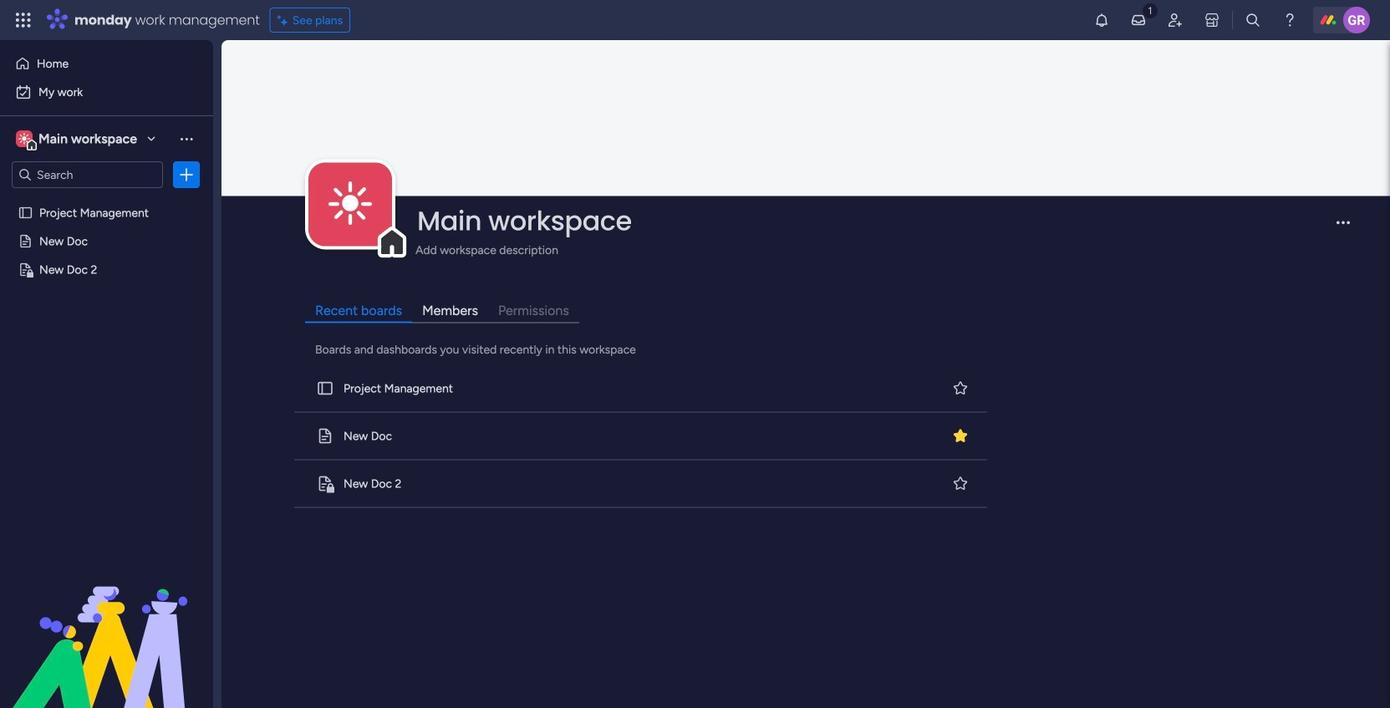 Task type: vqa. For each thing, say whether or not it's contained in the screenshot.
THE COMPLIANCE
no



Task type: locate. For each thing, give the bounding box(es) containing it.
workspace options image
[[178, 130, 195, 147]]

public board image
[[18, 205, 33, 221], [18, 233, 33, 249], [316, 379, 334, 397], [316, 427, 334, 445]]

lottie animation element
[[0, 539, 213, 708]]

0 vertical spatial private board image
[[18, 262, 33, 278]]

workspace image
[[308, 162, 392, 246], [329, 172, 372, 237]]

None field
[[413, 203, 1323, 239]]

1 image
[[1143, 1, 1158, 20]]

1 workspace image from the left
[[16, 130, 33, 148]]

workspace image
[[16, 130, 33, 148], [18, 130, 30, 148]]

0 vertical spatial option
[[10, 50, 203, 77]]

list box
[[0, 195, 213, 510]]

1 vertical spatial option
[[10, 79, 203, 105]]

add to favorites image
[[952, 379, 969, 396]]

1 horizontal spatial private board image
[[316, 474, 334, 493]]

1 vertical spatial private board image
[[316, 474, 334, 493]]

0 horizontal spatial private board image
[[18, 262, 33, 278]]

option
[[10, 50, 203, 77], [10, 79, 203, 105], [0, 198, 213, 201]]

private board image inside quick search results list box
[[316, 474, 334, 493]]

help image
[[1282, 12, 1298, 28]]

private board image
[[18, 262, 33, 278], [316, 474, 334, 493]]



Task type: describe. For each thing, give the bounding box(es) containing it.
update feed image
[[1130, 12, 1147, 28]]

search everything image
[[1245, 12, 1262, 28]]

2 vertical spatial option
[[0, 198, 213, 201]]

add to favorites image
[[952, 475, 969, 491]]

workspace selection element
[[16, 129, 140, 150]]

Search in workspace field
[[35, 165, 140, 184]]

v2 ellipsis image
[[1337, 222, 1350, 235]]

monday marketplace image
[[1204, 12, 1221, 28]]

options image
[[178, 166, 195, 183]]

invite members image
[[1167, 12, 1184, 28]]

see plans image
[[277, 11, 292, 29]]

notifications image
[[1093, 12, 1110, 28]]

lottie animation image
[[0, 539, 213, 708]]

greg robinson image
[[1343, 7, 1370, 33]]

remove from favorites image
[[952, 427, 969, 444]]

2 workspace image from the left
[[18, 130, 30, 148]]

select product image
[[15, 12, 32, 28]]

quick search results list box
[[291, 365, 992, 508]]



